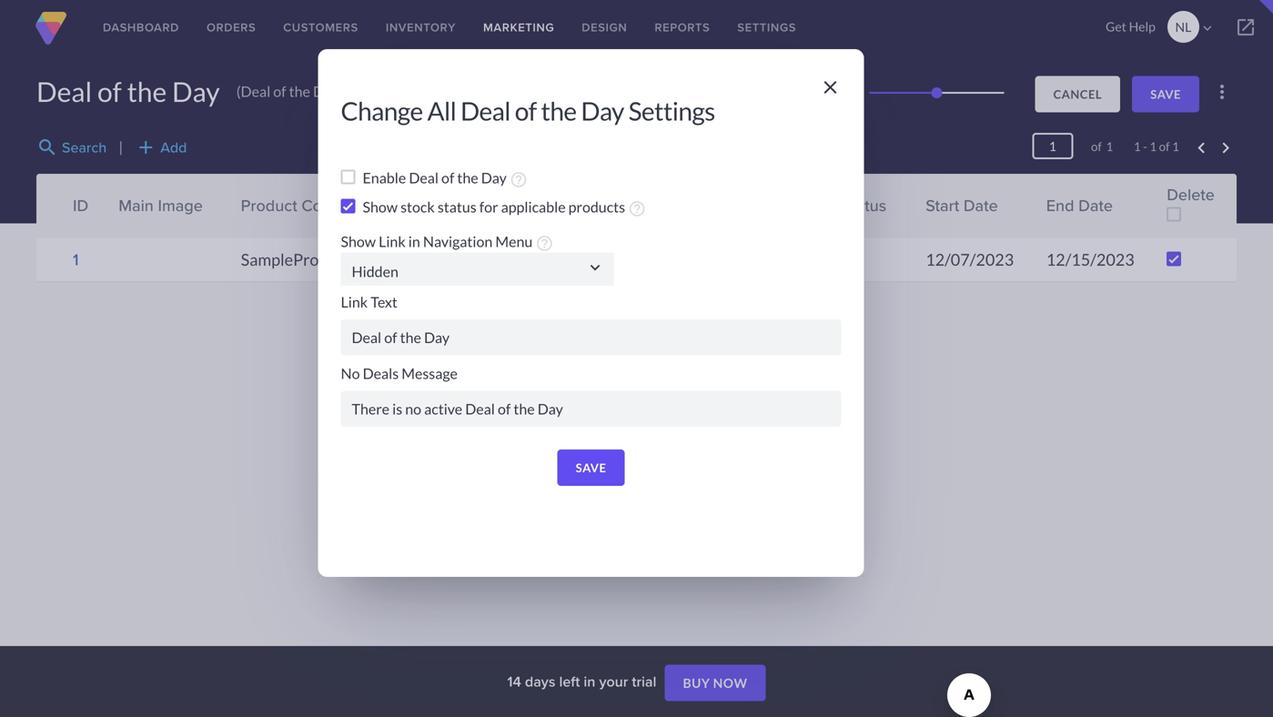 Task type: vqa. For each thing, say whether or not it's contained in the screenshot.
'




End Date' element
yes



Task type: describe. For each thing, give the bounding box(es) containing it.
is
[[341, 82, 351, 100]]

search search
[[36, 137, 107, 158]]

12/15/2023
[[1046, 249, 1135, 269]]






product price element
[[540, 174, 678, 238]]

end
[[1046, 193, 1074, 217]]

(deal of the day is disabled. enable?)
[[236, 81, 468, 102]]

day for (deal of the day is disabled. enable?)
[[313, 82, 339, 100]]

day for deal of the day
[[172, 75, 220, 108]]

product price
[[549, 193, 646, 217]]

 link
[[1219, 0, 1273, 55]]

help
[[1129, 19, 1156, 34]]

main
[[119, 193, 154, 217]]






start date element
[[917, 174, 1037, 238]]

of right deal
[[97, 75, 122, 108]]

nl 
[[1175, 19, 1216, 36]]

search
[[62, 137, 107, 158]]

enable?)
[[413, 81, 468, 102]]

dashboard
[[103, 19, 179, 36]]

start date
[[926, 193, 998, 217]]

sampleproduct3
[[241, 249, 360, 269]]






id element
[[36, 174, 109, 238]]

nl
[[1175, 19, 1192, 35]]

|
[[119, 138, 123, 156]]

product name link
[[399, 193, 503, 217]]

status
[[842, 193, 887, 217]]

stock status
[[797, 193, 887, 217]]

12/07/2023
[[926, 249, 1014, 269]]

$60.00
[[549, 249, 600, 269]]

add
[[135, 137, 157, 158]]

inventory
[[386, 19, 456, 36]]

code
[[302, 193, 341, 217]]

reports
[[655, 19, 710, 36]]






product name element
[[390, 174, 540, 238]]

date for start date
[[964, 193, 998, 217]]

customers
[[283, 19, 358, 36]]

id link
[[73, 193, 88, 217]]

settings
[[737, 19, 796, 36]]

save
[[1151, 87, 1181, 101]]

buy
[[683, 675, 710, 691]]

product for product code
[[241, 193, 297, 217]]






end date element
[[1037, 174, 1158, 238]]

price
[[610, 193, 646, 217]]

design
[[582, 19, 627, 36]]

keyboard_arrow_right
[[1215, 137, 1237, 159]]

buy now
[[683, 675, 748, 691]]

search
[[36, 137, 58, 158]]

keyboard_arrow_left link
[[1191, 137, 1213, 159]]

sample
[[399, 249, 451, 269]]

deal of the day
[[36, 75, 220, 108]]



Task type: locate. For each thing, give the bounding box(es) containing it.
the
[[127, 75, 167, 108], [289, 82, 310, 100]]

date
[[964, 193, 998, 217], [1079, 193, 1113, 217]]

buy now link
[[665, 665, 766, 701]]

deal
[[36, 75, 92, 108]]

get help
[[1106, 19, 1156, 34]]

stock status link
[[797, 193, 887, 217]]

product down name
[[454, 249, 512, 269]]

start
[[926, 193, 959, 217]]






product code element
[[232, 174, 390, 238]]

product left price on the top
[[549, 193, 606, 217]]

orders
[[207, 19, 256, 36]]

product code
[[241, 193, 341, 217]]

image
[[158, 193, 203, 217]]

1 horizontal spatial the
[[289, 82, 310, 100]]


[[1235, 16, 1257, 38]]

save link
[[1132, 76, 1199, 112]]

0 horizontal spatial date
[[964, 193, 998, 217]]

add add
[[135, 137, 187, 158]]

end date
[[1046, 193, 1113, 217]]

date right the start
[[964, 193, 998, 217]]

product price link
[[549, 193, 646, 217]]

keyboard_arrow_right link
[[1215, 137, 1237, 159]]

cancel link
[[1035, 76, 1120, 112]]

0 horizontal spatial day
[[172, 75, 220, 108]]


[[1199, 20, 1216, 36]]

product
[[241, 193, 297, 217], [399, 193, 455, 217], [549, 193, 606, 217], [454, 249, 512, 269]]

keyboard_arrow_left
[[1191, 137, 1213, 159]]

1 link
[[73, 247, 79, 271]]

1 horizontal spatial date
[[1079, 193, 1113, 217]]

(deal
[[236, 82, 270, 100]]

of 1
[[1079, 139, 1113, 154]]

day inside (deal of the day is disabled. enable?)
[[313, 82, 339, 100]]

14
[[507, 671, 521, 692]]

date right end
[[1079, 193, 1113, 217]]

1 date from the left
[[964, 193, 998, 217]]

of left -
[[1091, 139, 1102, 154]]

succeed online with volusion's shopping cart software image
[[33, 12, 69, 45]]

product left name
[[399, 193, 455, 217]]






stock status element
[[788, 174, 917, 238]]

day
[[172, 75, 220, 108], [313, 82, 339, 100]]

of
[[97, 75, 122, 108], [273, 82, 286, 100], [1091, 139, 1102, 154], [1159, 139, 1170, 154]]

product for product name
[[399, 193, 455, 217]]

marketing
[[483, 19, 554, 36]]

1 - 1 of 1
[[1134, 139, 1179, 154]]

product name
[[399, 193, 503, 217]]

get
[[1106, 19, 1127, 34]]

of inside (deal of the day is disabled. enable?)
[[273, 82, 286, 100]]

the for (deal
[[289, 82, 310, 100]]

-
[[1143, 139, 1147, 154]]

the right (deal
[[289, 82, 310, 100]]

day left (deal
[[172, 75, 220, 108]]

of right -
[[1159, 139, 1170, 154]]

day left is
[[313, 82, 339, 100]]

main image
[[119, 193, 203, 217]]

name
[[459, 193, 503, 217]]

delete element
[[1158, 174, 1237, 238]]

sample product
[[399, 249, 512, 269]]

product left code
[[241, 193, 297, 217]]

end date link
[[1046, 193, 1113, 217]]

of right (deal
[[273, 82, 286, 100]]

dialog
[[318, 49, 864, 577]]

the for deal
[[127, 75, 167, 108]]

add
[[160, 137, 187, 158]]

0 horizontal spatial the
[[127, 75, 167, 108]]

2 date from the left
[[1079, 193, 1113, 217]]

delete
[[1167, 182, 1215, 206]]

dashboard link
[[89, 0, 193, 55]]

product code link
[[241, 193, 341, 217]]

start date link
[[926, 193, 998, 217]]

main image element
[[109, 174, 232, 238]]

the up add on the left top
[[127, 75, 167, 108]]

the inside (deal of the day is disabled. enable?)
[[289, 82, 310, 100]]

1 horizontal spatial day
[[313, 82, 339, 100]]

enable?) link
[[413, 81, 468, 102]]

id
[[73, 193, 88, 217]]

1
[[1106, 139, 1113, 154], [1134, 139, 1141, 154], [1150, 139, 1157, 154], [1172, 139, 1179, 154], [73, 247, 79, 271]]

stock
[[797, 193, 837, 217]]

now
[[713, 675, 748, 691]]

keyboard_arrow_left keyboard_arrow_right
[[1191, 137, 1237, 159]]

disabled.
[[354, 82, 411, 100]]

cancel
[[1053, 87, 1102, 101]]

date for end date
[[1079, 193, 1113, 217]]

product for product price
[[549, 193, 606, 217]]



